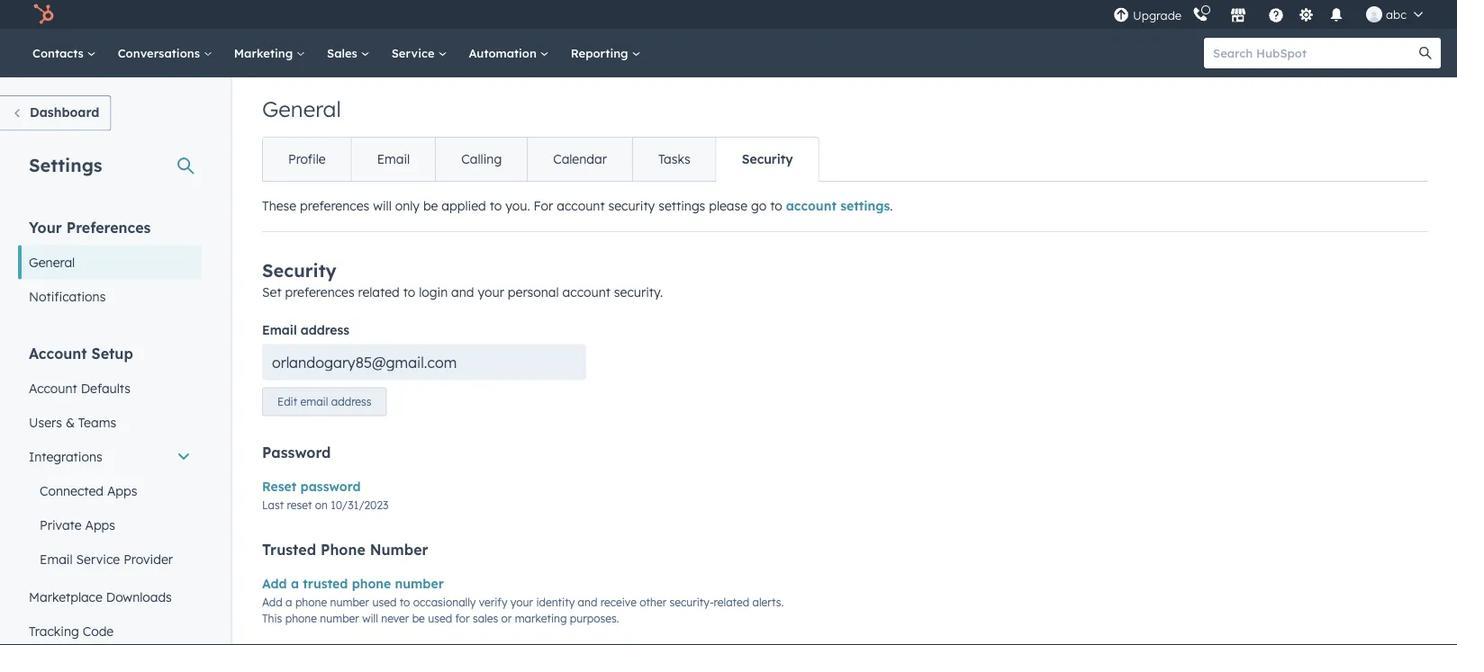 Task type: locate. For each thing, give the bounding box(es) containing it.
and inside security set preferences related to login and your personal account security.
[[451, 285, 474, 300]]

1 vertical spatial phone
[[295, 596, 327, 610]]

1 vertical spatial number
[[330, 596, 369, 610]]

email up the only
[[377, 151, 410, 167]]

be
[[423, 198, 438, 214], [412, 612, 425, 626]]

1 vertical spatial apps
[[85, 518, 115, 533]]

sales
[[327, 45, 361, 60]]

email down set
[[262, 322, 297, 338]]

1 vertical spatial general
[[29, 255, 75, 270]]

code
[[83, 624, 114, 640]]

0 horizontal spatial settings
[[659, 198, 706, 214]]

0 vertical spatial used
[[372, 596, 397, 610]]

0 vertical spatial service
[[392, 45, 438, 60]]

reset
[[262, 479, 297, 494]]

apps up email service provider
[[85, 518, 115, 533]]

add a trusted phone number add a phone number used to occasionally verify your identity and receive other security-related alerts. this phone number will never be used for sales or marketing purposes.
[[262, 576, 784, 626]]

1 horizontal spatial email
[[262, 322, 297, 338]]

apps for connected apps
[[107, 483, 137, 499]]

verify
[[479, 596, 508, 610]]

this
[[262, 612, 282, 626]]

1 vertical spatial address
[[331, 395, 372, 409]]

1 vertical spatial will
[[362, 612, 378, 626]]

your
[[478, 285, 504, 300], [511, 596, 533, 610]]

email inside the email service provider link
[[40, 552, 73, 568]]

phone
[[352, 576, 391, 592], [295, 596, 327, 610], [285, 612, 317, 626]]

2 horizontal spatial email
[[377, 151, 410, 167]]

and right login
[[451, 285, 474, 300]]

and
[[451, 285, 474, 300], [578, 596, 598, 610]]

0 horizontal spatial email
[[40, 552, 73, 568]]

settings
[[659, 198, 706, 214], [841, 198, 890, 214]]

general link
[[18, 246, 202, 280]]

1 vertical spatial related
[[714, 596, 750, 610]]

private
[[40, 518, 82, 533]]

search image
[[1420, 47, 1432, 59]]

account inside account defaults link
[[29, 381, 77, 396]]

navigation containing profile
[[262, 137, 819, 182]]

be right never
[[412, 612, 425, 626]]

general up profile
[[262, 95, 341, 123]]

0 horizontal spatial service
[[76, 552, 120, 568]]

1 vertical spatial add
[[262, 596, 283, 610]]

apps for private apps
[[85, 518, 115, 533]]

a down trusted
[[286, 596, 292, 610]]

0 vertical spatial address
[[301, 322, 350, 338]]

password
[[301, 479, 361, 494]]

email service provider
[[40, 552, 173, 568]]

reset password button
[[262, 476, 361, 498]]

account left security.
[[563, 285, 611, 300]]

related left login
[[358, 285, 400, 300]]

navigation
[[262, 137, 819, 182]]

email
[[377, 151, 410, 167], [262, 322, 297, 338], [40, 552, 73, 568]]

or
[[501, 612, 512, 626]]

1 add from the top
[[262, 576, 287, 592]]

to left login
[[403, 285, 416, 300]]

account inside security set preferences related to login and your personal account security.
[[563, 285, 611, 300]]

address right email
[[331, 395, 372, 409]]

your up or
[[511, 596, 533, 610]]

phone up never
[[352, 576, 391, 592]]

account for account defaults
[[29, 381, 77, 396]]

preferences down profile link
[[300, 198, 370, 214]]

related left alerts.
[[714, 596, 750, 610]]

1 vertical spatial be
[[412, 612, 425, 626]]

tasks link
[[632, 138, 716, 181]]

tracking code
[[29, 624, 114, 640]]

1 horizontal spatial your
[[511, 596, 533, 610]]

used
[[372, 596, 397, 610], [428, 612, 452, 626]]

email inside email link
[[377, 151, 410, 167]]

0 horizontal spatial security
[[262, 259, 337, 282]]

general
[[262, 95, 341, 123], [29, 255, 75, 270]]

contacts
[[32, 45, 87, 60]]

a
[[291, 576, 299, 592], [286, 596, 292, 610]]

will left the only
[[373, 198, 392, 214]]

Email address text field
[[262, 344, 587, 380]]

0 horizontal spatial used
[[372, 596, 397, 610]]

security
[[742, 151, 793, 167], [262, 259, 337, 282]]

account setup element
[[18, 344, 202, 646]]

security up set
[[262, 259, 337, 282]]

dashboard link
[[0, 95, 111, 131]]

marketing
[[515, 612, 567, 626]]

2 vertical spatial email
[[40, 552, 73, 568]]

abc button
[[1356, 0, 1434, 29]]

account settings link
[[786, 198, 890, 214]]

trusted
[[303, 576, 348, 592]]

phone
[[321, 541, 366, 559]]

0 vertical spatial and
[[451, 285, 474, 300]]

general inside your preferences element
[[29, 255, 75, 270]]

2 vertical spatial phone
[[285, 612, 317, 626]]

edit email address button
[[262, 388, 387, 417]]

0 vertical spatial account
[[29, 345, 87, 363]]

login
[[419, 285, 448, 300]]

dashboard
[[30, 105, 99, 120]]

service link
[[381, 29, 458, 77]]

account up account defaults
[[29, 345, 87, 363]]

downloads
[[106, 590, 172, 605]]

1 vertical spatial and
[[578, 596, 598, 610]]

0 vertical spatial security
[[742, 151, 793, 167]]

email down private
[[40, 552, 73, 568]]

go
[[751, 198, 767, 214]]

general down your
[[29, 255, 75, 270]]

0 vertical spatial will
[[373, 198, 392, 214]]

account
[[557, 198, 605, 214], [786, 198, 837, 214], [563, 285, 611, 300]]

reporting link
[[560, 29, 652, 77]]

your inside the add a trusted phone number add a phone number used to occasionally verify your identity and receive other security-related alerts. this phone number will never be used for sales or marketing purposes.
[[511, 596, 533, 610]]

0 vertical spatial preferences
[[300, 198, 370, 214]]

0 vertical spatial email
[[377, 151, 410, 167]]

1 settings from the left
[[659, 198, 706, 214]]

service down the private apps link
[[76, 552, 120, 568]]

0 horizontal spatial general
[[29, 255, 75, 270]]

hubspot link
[[22, 4, 68, 25]]

0 horizontal spatial and
[[451, 285, 474, 300]]

0 vertical spatial apps
[[107, 483, 137, 499]]

0 vertical spatial number
[[395, 576, 444, 592]]

address
[[301, 322, 350, 338], [331, 395, 372, 409]]

1 vertical spatial account
[[29, 381, 77, 396]]

1 horizontal spatial security
[[742, 151, 793, 167]]

2 account from the top
[[29, 381, 77, 396]]

1 vertical spatial used
[[428, 612, 452, 626]]

be inside the add a trusted phone number add a phone number used to occasionally verify your identity and receive other security-related alerts. this phone number will never be used for sales or marketing purposes.
[[412, 612, 425, 626]]

calling icon button
[[1186, 2, 1216, 26]]

security for security
[[742, 151, 793, 167]]

account right for
[[557, 198, 605, 214]]

alerts.
[[753, 596, 784, 610]]

1 account from the top
[[29, 345, 87, 363]]

1 horizontal spatial related
[[714, 596, 750, 610]]

your
[[29, 218, 62, 236]]

email for email
[[377, 151, 410, 167]]

0 horizontal spatial your
[[478, 285, 504, 300]]

1 vertical spatial email
[[262, 322, 297, 338]]

phone down trusted
[[295, 596, 327, 610]]

2 vertical spatial number
[[320, 612, 359, 626]]

account up users at the bottom of the page
[[29, 381, 77, 396]]

1 horizontal spatial and
[[578, 596, 598, 610]]

settings image
[[1299, 8, 1315, 24]]

apps inside the private apps link
[[85, 518, 115, 533]]

your left personal
[[478, 285, 504, 300]]

1 vertical spatial service
[[76, 552, 120, 568]]

1 vertical spatial preferences
[[285, 285, 355, 300]]

please
[[709, 198, 748, 214]]

to up never
[[400, 596, 410, 610]]

settings link
[[1296, 5, 1318, 24]]

1 vertical spatial security
[[262, 259, 337, 282]]

menu
[[1112, 0, 1436, 29]]

set
[[262, 285, 282, 300]]

notifications button
[[1322, 0, 1352, 29]]

account right go on the top right of page
[[786, 198, 837, 214]]

phone right this
[[285, 612, 317, 626]]

teams
[[78, 415, 116, 431]]

0 vertical spatial a
[[291, 576, 299, 592]]

related inside security set preferences related to login and your personal account security.
[[358, 285, 400, 300]]

email for email address
[[262, 322, 297, 338]]

used up never
[[372, 596, 397, 610]]

0 vertical spatial add
[[262, 576, 287, 592]]

calling icon image
[[1193, 7, 1209, 23]]

settings
[[29, 154, 102, 176]]

users & teams
[[29, 415, 116, 431]]

1 horizontal spatial service
[[392, 45, 438, 60]]

used down occasionally
[[428, 612, 452, 626]]

apps down 'integrations' 'button'
[[107, 483, 137, 499]]

1 vertical spatial your
[[511, 596, 533, 610]]

private apps
[[40, 518, 115, 533]]

and up purposes.
[[578, 596, 598, 610]]

security inside security set preferences related to login and your personal account security.
[[262, 259, 337, 282]]

be right the only
[[423, 198, 438, 214]]

number
[[395, 576, 444, 592], [330, 596, 369, 610], [320, 612, 359, 626]]

1 horizontal spatial settings
[[841, 198, 890, 214]]

other
[[640, 596, 667, 610]]

a left trusted
[[291, 576, 299, 592]]

will left never
[[362, 612, 378, 626]]

gary orlando image
[[1367, 6, 1383, 23]]

1 horizontal spatial general
[[262, 95, 341, 123]]

security up go on the top right of page
[[742, 151, 793, 167]]

profile link
[[263, 138, 351, 181]]

0 vertical spatial your
[[478, 285, 504, 300]]

apps inside connected apps link
[[107, 483, 137, 499]]

preferences up email address
[[285, 285, 355, 300]]

0 vertical spatial related
[[358, 285, 400, 300]]

integrations
[[29, 449, 102, 465]]

address up edit email address button
[[301, 322, 350, 338]]

security-
[[670, 596, 714, 610]]

service right sales link
[[392, 45, 438, 60]]

0 horizontal spatial related
[[358, 285, 400, 300]]



Task type: vqa. For each thing, say whether or not it's contained in the screenshot.
FIND
no



Task type: describe. For each thing, give the bounding box(es) containing it.
0 vertical spatial phone
[[352, 576, 391, 592]]

search button
[[1411, 38, 1441, 68]]

marketing
[[234, 45, 296, 60]]

marketing link
[[223, 29, 316, 77]]

to inside the add a trusted phone number add a phone number used to occasionally verify your identity and receive other security-related alerts. this phone number will never be used for sales or marketing purposes.
[[400, 596, 410, 610]]

integrations button
[[18, 440, 202, 474]]

edit email address
[[277, 395, 372, 409]]

account for account setup
[[29, 345, 87, 363]]

email for email service provider
[[40, 552, 73, 568]]

calendar link
[[527, 138, 632, 181]]

2 settings from the left
[[841, 198, 890, 214]]

for
[[534, 198, 553, 214]]

setup
[[91, 345, 133, 363]]

on
[[315, 499, 328, 512]]

calendar
[[553, 151, 607, 167]]

automation link
[[458, 29, 560, 77]]

tasks
[[658, 151, 691, 167]]

security link
[[716, 138, 819, 181]]

reset password last reset on 10/31/2023
[[262, 479, 389, 512]]

marketplaces button
[[1220, 0, 1258, 29]]

automation
[[469, 45, 540, 60]]

defaults
[[81, 381, 131, 396]]

security set preferences related to login and your personal account security.
[[262, 259, 663, 300]]

connected apps link
[[18, 474, 202, 509]]

your inside security set preferences related to login and your personal account security.
[[478, 285, 504, 300]]

add a trusted phone number button
[[262, 573, 444, 595]]

preferences inside security set preferences related to login and your personal account security.
[[285, 285, 355, 300]]

10/31/2023
[[331, 499, 389, 512]]

profile
[[288, 151, 326, 167]]

personal
[[508, 285, 559, 300]]

.
[[890, 198, 893, 214]]

these
[[262, 198, 297, 214]]

account for security
[[563, 285, 611, 300]]

to left you.
[[490, 198, 502, 214]]

to right go on the top right of page
[[770, 198, 783, 214]]

connected
[[40, 483, 104, 499]]

tracking code link
[[18, 615, 202, 646]]

marketplace downloads
[[29, 590, 172, 605]]

1 horizontal spatial used
[[428, 612, 452, 626]]

applied
[[442, 198, 486, 214]]

connected apps
[[40, 483, 137, 499]]

2 add from the top
[[262, 596, 283, 610]]

0 vertical spatial general
[[262, 95, 341, 123]]

your preferences element
[[18, 218, 202, 314]]

users
[[29, 415, 62, 431]]

help button
[[1261, 0, 1292, 29]]

0 vertical spatial be
[[423, 198, 438, 214]]

email link
[[351, 138, 435, 181]]

&
[[66, 415, 75, 431]]

trusted
[[262, 541, 316, 559]]

for
[[455, 612, 470, 626]]

Search HubSpot search field
[[1205, 38, 1425, 68]]

contacts link
[[22, 29, 107, 77]]

will inside the add a trusted phone number add a phone number used to occasionally verify your identity and receive other security-related alerts. this phone number will never be used for sales or marketing purposes.
[[362, 612, 378, 626]]

and inside the add a trusted phone number add a phone number used to occasionally verify your identity and receive other security-related alerts. this phone number will never be used for sales or marketing purposes.
[[578, 596, 598, 610]]

email
[[300, 395, 328, 409]]

marketplace
[[29, 590, 103, 605]]

email service provider link
[[18, 543, 202, 577]]

private apps link
[[18, 509, 202, 543]]

purposes.
[[570, 612, 619, 626]]

account setup
[[29, 345, 133, 363]]

reporting
[[571, 45, 632, 60]]

sales link
[[316, 29, 381, 77]]

password
[[262, 444, 331, 462]]

service inside account setup element
[[76, 552, 120, 568]]

help image
[[1269, 8, 1285, 24]]

hubspot image
[[32, 4, 54, 25]]

related inside the add a trusted phone number add a phone number used to occasionally verify your identity and receive other security-related alerts. this phone number will never be used for sales or marketing purposes.
[[714, 596, 750, 610]]

edit
[[277, 395, 297, 409]]

users & teams link
[[18, 406, 202, 440]]

notifications
[[29, 289, 106, 305]]

preferences
[[66, 218, 151, 236]]

notifications link
[[18, 280, 202, 314]]

menu containing abc
[[1112, 0, 1436, 29]]

calling
[[461, 151, 502, 167]]

occasionally
[[413, 596, 476, 610]]

account defaults
[[29, 381, 131, 396]]

address inside button
[[331, 395, 372, 409]]

security for security set preferences related to login and your personal account security.
[[262, 259, 337, 282]]

these preferences will only be applied to you. for account security settings please go to account settings .
[[262, 198, 893, 214]]

provider
[[124, 552, 173, 568]]

conversations
[[118, 45, 203, 60]]

abc
[[1387, 7, 1407, 22]]

marketplaces image
[[1231, 8, 1247, 24]]

notifications image
[[1329, 8, 1345, 24]]

identity
[[536, 596, 575, 610]]

to inside security set preferences related to login and your personal account security.
[[403, 285, 416, 300]]

account for these
[[557, 198, 605, 214]]

receive
[[601, 596, 637, 610]]

sales
[[473, 612, 498, 626]]

upgrade image
[[1114, 8, 1130, 24]]

1 vertical spatial a
[[286, 596, 292, 610]]

reset
[[287, 499, 312, 512]]

only
[[395, 198, 420, 214]]

trusted phone number
[[262, 541, 428, 559]]

security.
[[614, 285, 663, 300]]

marketplace downloads link
[[18, 581, 202, 615]]

calling link
[[435, 138, 527, 181]]

upgrade
[[1133, 8, 1182, 23]]

conversations link
[[107, 29, 223, 77]]



